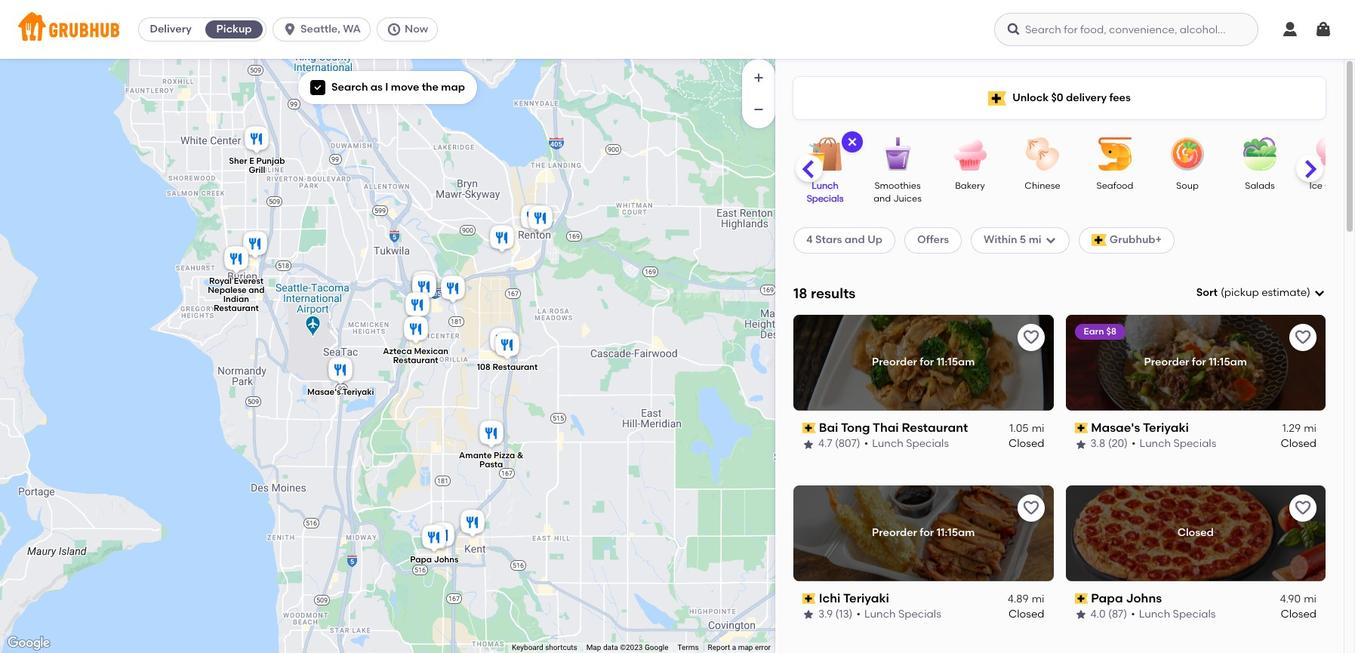 Task type: describe. For each thing, give the bounding box(es) containing it.
1.29
[[1283, 422, 1301, 435]]

marianna ristorante image
[[525, 203, 555, 236]]

chinese
[[1025, 180, 1061, 191]]

©2023
[[620, 643, 643, 652]]

azteca mexican restaurant image
[[401, 314, 431, 347]]

azteca
[[383, 346, 412, 356]]

pickup
[[1225, 286, 1260, 299]]

star icon image for ichi teriyaki
[[803, 609, 815, 621]]

preorder for masae's teriyaki
[[1144, 356, 1190, 369]]

restaurant right "thai"
[[902, 420, 968, 435]]

teriyaki inside map region
[[342, 387, 374, 397]]

mi for ichi teriyaki
[[1032, 593, 1045, 606]]

closed for bai tong thai restaurant
[[1009, 438, 1045, 450]]

restaurant down taco del rey image
[[492, 362, 538, 372]]

keyboard shortcuts
[[512, 643, 577, 652]]

wa
[[343, 23, 361, 35]]

restaurant down azteca mexican restaurant icon
[[393, 355, 438, 365]]

preorder for ichi teriyaki
[[872, 526, 918, 539]]

4.89
[[1008, 593, 1029, 606]]

1 vertical spatial papa johns
[[1091, 591, 1162, 605]]

)
[[1307, 286, 1311, 299]]

masae's teriyaki inside map region
[[307, 387, 374, 397]]

seafood image
[[1089, 137, 1142, 171]]

save this restaurant button for papa johns
[[1290, 494, 1317, 522]]

4.90
[[1280, 593, 1301, 606]]

mi for masae's teriyaki
[[1304, 422, 1317, 435]]

taco del rey image
[[487, 325, 517, 358]]

(
[[1221, 286, 1225, 299]]

(807)
[[835, 438, 861, 450]]

estimate
[[1262, 286, 1307, 299]]

salads
[[1246, 180, 1275, 191]]

grubhub plus flag logo image for grubhub+
[[1092, 234, 1107, 247]]

bakery
[[955, 180, 985, 191]]

masae's inside map region
[[307, 387, 341, 397]]

moctezuma's mexican restaurant & tequila bar image
[[409, 271, 439, 305]]

punjab
[[256, 156, 285, 166]]

3.8
[[1091, 438, 1106, 450]]

mi right 5
[[1029, 234, 1042, 246]]

map region
[[0, 0, 815, 653]]

report a map error
[[708, 643, 771, 652]]

for for ichi teriyaki
[[920, 526, 934, 539]]

sher e punjab grill
[[229, 156, 285, 175]]

specials for bai tong thai restaurant
[[906, 438, 949, 450]]

(20)
[[1108, 438, 1128, 450]]

map data ©2023 google
[[586, 643, 669, 652]]

save this restaurant image
[[1294, 499, 1312, 517]]

svg image up unlock on the top of the page
[[1007, 22, 1022, 37]]

indian
[[223, 294, 249, 304]]

4.0 (87)
[[1091, 608, 1128, 621]]

mexican
[[414, 346, 448, 356]]

terms
[[678, 643, 699, 652]]

teriyaki for 3.9 (13)
[[843, 591, 890, 605]]

now
[[405, 23, 428, 35]]

soup
[[1177, 180, 1199, 191]]

grill
[[248, 165, 265, 175]]

lunch inside lunch specials
[[812, 180, 839, 191]]

4.7
[[819, 438, 833, 450]]

fees
[[1110, 91, 1131, 104]]

• lunch specials for papa johns
[[1131, 608, 1216, 621]]

and inside smoothies and juices
[[874, 194, 891, 204]]

4.89 mi
[[1008, 593, 1045, 606]]

• for masae's
[[1132, 438, 1136, 450]]

0 horizontal spatial map
[[441, 81, 465, 94]]

seattle, wa
[[301, 23, 361, 35]]

smoothies and juices
[[874, 180, 922, 204]]

1.05
[[1010, 422, 1029, 435]]

4.0
[[1091, 608, 1106, 621]]

seattle, wa button
[[273, 17, 377, 42]]

4
[[807, 234, 813, 246]]

1 vertical spatial papa
[[1091, 591, 1123, 605]]

data
[[603, 643, 618, 652]]

$0
[[1052, 91, 1064, 104]]

star icon image for papa johns
[[1075, 609, 1087, 621]]

108
[[477, 362, 490, 372]]

18
[[794, 284, 808, 302]]

minus icon image
[[751, 102, 767, 117]]

cream
[[1325, 180, 1356, 191]]

keyboard
[[512, 643, 544, 652]]

teriyaki for 3.8 (20)
[[1143, 420, 1189, 435]]

108 restaurant image
[[492, 330, 522, 363]]

search
[[332, 81, 368, 94]]

lunch for masae's teriyaki
[[1140, 438, 1171, 450]]

smoothies
[[875, 180, 921, 191]]

sort ( pickup estimate )
[[1197, 286, 1311, 299]]

closed for masae's teriyaki
[[1281, 438, 1317, 450]]

papa johns image
[[419, 522, 449, 555]]

amante pizza & pasta
[[459, 450, 523, 469]]

smoothies and juices image
[[871, 137, 924, 171]]

unlock
[[1013, 91, 1049, 104]]

1.05 mi
[[1010, 422, 1045, 435]]

lunch for ichi teriyaki
[[865, 608, 896, 621]]

• lunch specials for ichi teriyaki
[[857, 608, 942, 621]]

masae's teriyaki image
[[325, 355, 355, 388]]

blossom vegetarian image
[[518, 202, 548, 235]]

(13)
[[836, 608, 853, 621]]

sher e punjab grill image
[[241, 123, 271, 157]]

subscription pass image for papa johns
[[1075, 594, 1088, 604]]

• for bai
[[865, 438, 869, 450]]

everest
[[233, 276, 263, 286]]

royal everest nepalese and indian restaurant
[[208, 276, 264, 313]]

grubhub plus flag logo image for unlock $0 delivery fees
[[989, 91, 1007, 105]]

ichi teriyaki image
[[427, 520, 457, 553]]

save this restaurant image for ichi teriyaki
[[1022, 499, 1040, 517]]

delivery button
[[139, 17, 202, 42]]

a
[[732, 643, 736, 652]]

ichi
[[819, 591, 841, 605]]

salads image
[[1234, 137, 1287, 171]]

togo's image
[[457, 507, 487, 540]]

thai
[[873, 420, 899, 435]]

papa inside map region
[[410, 555, 432, 565]]

e
[[249, 156, 254, 166]]

• for papa
[[1131, 608, 1136, 621]]

stars
[[816, 234, 842, 246]]

map
[[586, 643, 601, 652]]

1.29 mi
[[1283, 422, 1317, 435]]

mi for papa johns
[[1304, 593, 1317, 606]]

search as i move the map
[[332, 81, 465, 94]]

chinese image
[[1016, 137, 1069, 171]]

3.9
[[819, 608, 833, 621]]

4.7 (807)
[[819, 438, 861, 450]]

18 results
[[794, 284, 856, 302]]

within
[[984, 234, 1018, 246]]



Task type: vqa. For each thing, say whether or not it's contained in the screenshot.
the rightmost the "Masae's Teriyaki"
yes



Task type: locate. For each thing, give the bounding box(es) containing it.
royal everest nepalese and indian restaurant image
[[221, 244, 251, 277]]

0 vertical spatial johns
[[434, 555, 458, 565]]

svg image inside seattle, wa button
[[283, 22, 298, 37]]

i
[[385, 81, 388, 94]]

main navigation navigation
[[0, 0, 1356, 59]]

star icon image
[[803, 438, 815, 450], [1075, 438, 1087, 450], [803, 609, 815, 621], [1075, 609, 1087, 621]]

2 horizontal spatial teriyaki
[[1143, 420, 1189, 435]]

&
[[517, 450, 523, 460]]

ichi teriyaki
[[819, 591, 890, 605]]

lunch down the 'ichi teriyaki'
[[865, 608, 896, 621]]

plus icon image
[[751, 70, 767, 85]]

map right the at the top left of page
[[441, 81, 465, 94]]

masae's
[[307, 387, 341, 397], [1091, 420, 1141, 435]]

subscription pass image for ichi teriyaki
[[803, 594, 816, 604]]

seattle,
[[301, 23, 340, 35]]

lunch down the lunch specials image
[[812, 180, 839, 191]]

delivery
[[1066, 91, 1107, 104]]

grubhub plus flag logo image
[[989, 91, 1007, 105], [1092, 234, 1107, 247]]

ice cream
[[1310, 180, 1356, 191]]

0 horizontal spatial masae's teriyaki
[[307, 387, 374, 397]]

unlock $0 delivery fees
[[1013, 91, 1131, 104]]

4.90 mi
[[1280, 593, 1317, 606]]

seafood
[[1097, 180, 1134, 191]]

mi for bai tong thai restaurant
[[1032, 422, 1045, 435]]

papa down ichi teriyaki image
[[410, 555, 432, 565]]

0 horizontal spatial johns
[[434, 555, 458, 565]]

• lunch specials down bai tong thai restaurant
[[865, 438, 949, 450]]

1 vertical spatial map
[[738, 643, 753, 652]]

specials for ichi teriyaki
[[899, 608, 942, 621]]

1 vertical spatial johns
[[1126, 591, 1162, 605]]

subscription pass image right '4.89 mi'
[[1075, 594, 1088, 604]]

papa johns inside map region
[[410, 555, 458, 565]]

2 vertical spatial teriyaki
[[843, 591, 890, 605]]

specials for papa johns
[[1173, 608, 1216, 621]]

• lunch specials for bai tong thai restaurant
[[865, 438, 949, 450]]

none field containing sort
[[1197, 285, 1326, 301]]

pizza
[[494, 450, 515, 460]]

0 horizontal spatial papa
[[410, 555, 432, 565]]

preorder for 11:15am for ichi teriyaki
[[872, 526, 975, 539]]

google
[[645, 643, 669, 652]]

11:15am for ichi teriyaki
[[937, 526, 975, 539]]

star icon image for bai tong thai restaurant
[[803, 438, 815, 450]]

1 vertical spatial and
[[845, 234, 865, 246]]

lunch right the (20)
[[1140, 438, 1171, 450]]

papa up 4.0 (87)
[[1091, 591, 1123, 605]]

1 horizontal spatial grubhub plus flag logo image
[[1092, 234, 1107, 247]]

error
[[755, 643, 771, 652]]

nepalese
[[208, 285, 246, 295]]

papa johns
[[410, 555, 458, 565], [1091, 591, 1162, 605]]

ice
[[1310, 180, 1323, 191]]

up
[[868, 234, 883, 246]]

save this restaurant button
[[1018, 324, 1045, 351], [1290, 324, 1317, 351], [1018, 494, 1045, 522], [1290, 494, 1317, 522]]

amante pizza & pasta image
[[476, 418, 506, 451]]

specials for masae's teriyaki
[[1174, 438, 1217, 450]]

pickup
[[216, 23, 252, 35]]

svg image right 5
[[1045, 234, 1057, 247]]

subscription pass image
[[803, 423, 816, 434], [1075, 423, 1088, 434], [803, 594, 816, 604], [1075, 594, 1088, 604]]

bai
[[819, 420, 839, 435]]

subscription pass image for bai tong thai restaurant
[[803, 423, 816, 434]]

for
[[920, 356, 934, 369], [1192, 356, 1207, 369], [920, 526, 934, 539]]

subscription pass image left 'ichi'
[[803, 594, 816, 604]]

grubhub plus flag logo image left grubhub+
[[1092, 234, 1107, 247]]

svg image left seattle,
[[283, 22, 298, 37]]

bai tong thai restaurant image
[[402, 290, 432, 323]]

star icon image left "4.7"
[[803, 438, 815, 450]]

azteca mexican restaurant 108 restaurant
[[383, 346, 538, 372]]

svg image left search
[[313, 83, 322, 92]]

bakery image
[[944, 137, 997, 171]]

papa johns down ichi teriyaki image
[[410, 555, 458, 565]]

grubhub plus flag logo image left unlock on the top of the page
[[989, 91, 1007, 105]]

star icon image left "3.9"
[[803, 609, 815, 621]]

0 vertical spatial masae's teriyaki
[[307, 387, 374, 397]]

earn $8
[[1084, 326, 1117, 337]]

svg image
[[1282, 20, 1300, 39], [1315, 20, 1333, 39], [387, 22, 402, 37], [847, 136, 859, 148], [1314, 287, 1326, 299]]

closed
[[1009, 438, 1045, 450], [1281, 438, 1317, 450], [1178, 526, 1214, 539], [1009, 608, 1045, 621], [1281, 608, 1317, 621]]

shortcuts
[[545, 643, 577, 652]]

offers
[[918, 234, 949, 246]]

2 horizontal spatial and
[[874, 194, 891, 204]]

spice king image
[[487, 222, 517, 256]]

0 horizontal spatial and
[[248, 285, 264, 295]]

1 horizontal spatial teriyaki
[[843, 591, 890, 605]]

0 horizontal spatial masae's
[[307, 387, 341, 397]]

juices
[[893, 194, 922, 204]]

• right the (13) at the bottom of page
[[857, 608, 861, 621]]

delivery
[[150, 23, 192, 35]]

villa italian kitchen image
[[409, 268, 439, 302]]

1 horizontal spatial and
[[845, 234, 865, 246]]

star icon image for masae's teriyaki
[[1075, 438, 1087, 450]]

as
[[371, 81, 383, 94]]

star icon image left 4.0
[[1075, 609, 1087, 621]]

mi right the 4.90
[[1304, 593, 1317, 606]]

closed for papa johns
[[1281, 608, 1317, 621]]

lunch down "thai"
[[872, 438, 904, 450]]

0 vertical spatial teriyaki
[[342, 387, 374, 397]]

restaurant inside royal everest nepalese and indian restaurant
[[213, 303, 259, 313]]

save this restaurant button for bai tong thai restaurant
[[1018, 324, 1045, 351]]

and inside royal everest nepalese and indian restaurant
[[248, 285, 264, 295]]

save this restaurant button for ichi teriyaki
[[1018, 494, 1045, 522]]

move
[[391, 81, 419, 94]]

• lunch specials for masae's teriyaki
[[1132, 438, 1217, 450]]

terms link
[[678, 643, 699, 652]]

0 vertical spatial masae's
[[307, 387, 341, 397]]

johns inside map region
[[434, 555, 458, 565]]

1 horizontal spatial papa johns
[[1091, 591, 1162, 605]]

masae's teriyaki
[[307, 387, 374, 397], [1091, 420, 1189, 435]]

0 horizontal spatial teriyaki
[[342, 387, 374, 397]]

results
[[811, 284, 856, 302]]

soup image
[[1161, 137, 1214, 171]]

1 horizontal spatial johns
[[1126, 591, 1162, 605]]

1 vertical spatial masae's
[[1091, 420, 1141, 435]]

0 vertical spatial map
[[441, 81, 465, 94]]

grubhub+
[[1110, 234, 1162, 246]]

lunch
[[812, 180, 839, 191], [872, 438, 904, 450], [1140, 438, 1171, 450], [865, 608, 896, 621], [1139, 608, 1171, 621]]

2 vertical spatial and
[[248, 285, 264, 295]]

earn
[[1084, 326, 1104, 337]]

0 horizontal spatial papa johns
[[410, 555, 458, 565]]

johns
[[434, 555, 458, 565], [1126, 591, 1162, 605]]

• right (87)
[[1131, 608, 1136, 621]]

report a map error link
[[708, 643, 771, 652]]

1 vertical spatial teriyaki
[[1143, 420, 1189, 435]]

1 horizontal spatial papa
[[1091, 591, 1123, 605]]

within 5 mi
[[984, 234, 1042, 246]]

tong
[[841, 420, 870, 435]]

• lunch specials right (87)
[[1131, 608, 1216, 621]]

subscription pass image right '1.05 mi'
[[1075, 423, 1088, 434]]

sher
[[229, 156, 247, 166]]

subscription pass image for masae's teriyaki
[[1075, 423, 1088, 434]]

preorder
[[872, 356, 918, 369], [1144, 356, 1190, 369], [872, 526, 918, 539]]

and down smoothies
[[874, 194, 891, 204]]

0 horizontal spatial grubhub plus flag logo image
[[989, 91, 1007, 105]]

closed for ichi teriyaki
[[1009, 608, 1045, 621]]

• lunch specials down the 'ichi teriyaki'
[[857, 608, 942, 621]]

11:15am
[[937, 356, 975, 369], [1209, 356, 1248, 369], [937, 526, 975, 539]]

preorder for 11:15am for bai tong thai restaurant
[[872, 356, 975, 369]]

preorder for 11:15am for masae's teriyaki
[[1144, 356, 1248, 369]]

los bigotes de villa image
[[438, 273, 468, 306]]

map right 'a'
[[738, 643, 753, 652]]

pasta
[[479, 459, 503, 469]]

papa johns up (87)
[[1091, 591, 1162, 605]]

1 vertical spatial masae's teriyaki
[[1091, 420, 1189, 435]]

11:15am for masae's teriyaki
[[1209, 356, 1248, 369]]

mi right 1.05
[[1032, 422, 1045, 435]]

preorder for bai tong thai restaurant
[[872, 356, 918, 369]]

google image
[[4, 634, 54, 653]]

for for bai tong thai restaurant
[[920, 356, 934, 369]]

mi right 1.29
[[1304, 422, 1317, 435]]

now button
[[377, 17, 444, 42]]

0 vertical spatial papa johns
[[410, 555, 458, 565]]

the
[[422, 81, 439, 94]]

0 vertical spatial grubhub plus flag logo image
[[989, 91, 1007, 105]]

lunch specials
[[807, 180, 844, 204]]

johns up (87)
[[1126, 591, 1162, 605]]

pizza palace image
[[240, 228, 270, 262]]

svg image inside now button
[[387, 22, 402, 37]]

11:15am for bai tong thai restaurant
[[937, 356, 975, 369]]

lunch specials image
[[799, 137, 852, 171]]

restaurant
[[213, 303, 259, 313], [393, 355, 438, 365], [492, 362, 538, 372], [902, 420, 968, 435]]

lunch for bai tong thai restaurant
[[872, 438, 904, 450]]

•
[[865, 438, 869, 450], [1132, 438, 1136, 450], [857, 608, 861, 621], [1131, 608, 1136, 621]]

and right nepalese
[[248, 285, 264, 295]]

for for masae's teriyaki
[[1192, 356, 1207, 369]]

• for ichi
[[857, 608, 861, 621]]

3.9 (13)
[[819, 608, 853, 621]]

royal
[[209, 276, 231, 286]]

(87)
[[1109, 608, 1128, 621]]

0 vertical spatial papa
[[410, 555, 432, 565]]

• lunch specials right the (20)
[[1132, 438, 1217, 450]]

svg image
[[283, 22, 298, 37], [1007, 22, 1022, 37], [313, 83, 322, 92], [1045, 234, 1057, 247]]

1 vertical spatial grubhub plus flag logo image
[[1092, 234, 1107, 247]]

ice cream image
[[1306, 137, 1356, 171]]

• right the (20)
[[1132, 438, 1136, 450]]

mi right 4.89
[[1032, 593, 1045, 606]]

• right (807)
[[865, 438, 869, 450]]

1 horizontal spatial map
[[738, 643, 753, 652]]

lunch for papa johns
[[1139, 608, 1171, 621]]

5
[[1020, 234, 1026, 246]]

lunch right (87)
[[1139, 608, 1171, 621]]

$8
[[1107, 326, 1117, 337]]

subscription pass image left bai
[[803, 423, 816, 434]]

sort
[[1197, 286, 1218, 299]]

4 stars and up
[[807, 234, 883, 246]]

3.8 (20)
[[1091, 438, 1128, 450]]

save this restaurant image
[[1022, 328, 1040, 346], [1294, 328, 1312, 346], [1022, 499, 1040, 517]]

restaurant down nepalese
[[213, 303, 259, 313]]

0 vertical spatial and
[[874, 194, 891, 204]]

and left up
[[845, 234, 865, 246]]

Search for food, convenience, alcohol... search field
[[995, 13, 1259, 46]]

1 horizontal spatial masae's
[[1091, 420, 1141, 435]]

1 horizontal spatial masae's teriyaki
[[1091, 420, 1189, 435]]

None field
[[1197, 285, 1326, 301]]

save this restaurant image for bai tong thai restaurant
[[1022, 328, 1040, 346]]

johns down ichi teriyaki image
[[434, 555, 458, 565]]

bai tong thai restaurant
[[819, 420, 968, 435]]

star icon image left "3.8"
[[1075, 438, 1087, 450]]

mi
[[1029, 234, 1042, 246], [1032, 422, 1045, 435], [1304, 422, 1317, 435], [1032, 593, 1045, 606], [1304, 593, 1317, 606]]

amante
[[459, 450, 492, 460]]

keyboard shortcuts button
[[512, 643, 577, 653]]



